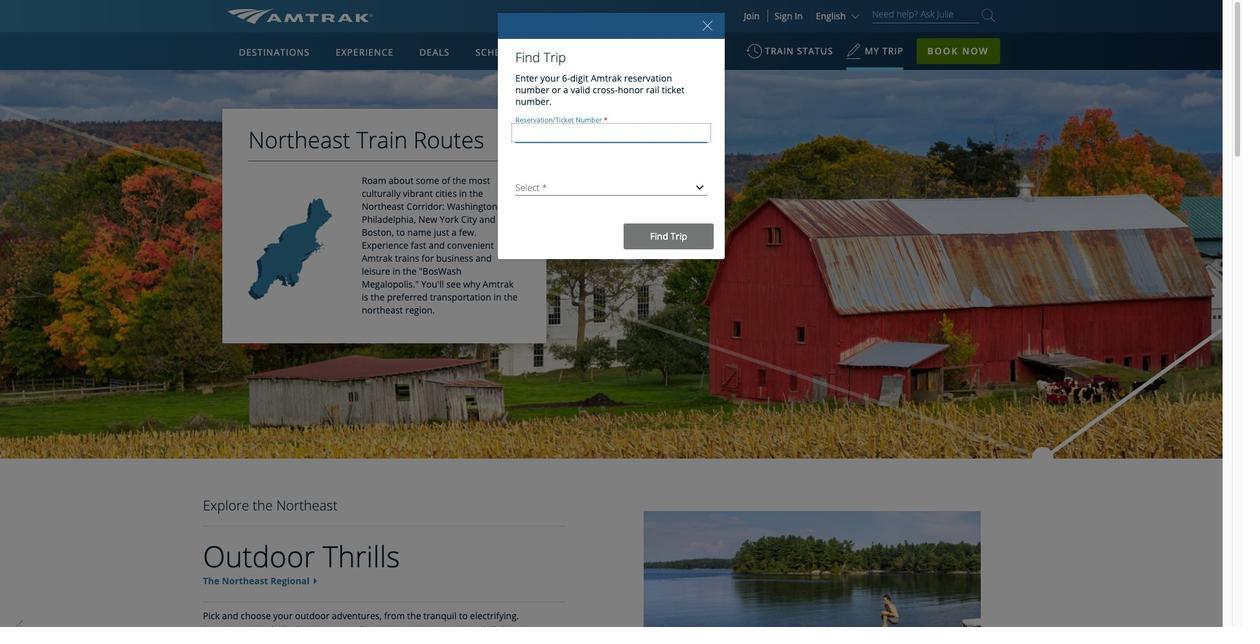 Task type: locate. For each thing, give the bounding box(es) containing it.
roam about some of the most culturally vibrant cities in the northeast corridor: washington, dc, philadelphia, new york city and boston, to name just a few. experience fast and convenient amtrak trains for business and leisure in the "boswash megalopolis." you'll see why amtrak is the preferred transportation in the northeast region.
[[362, 174, 518, 317]]

experience button
[[331, 34, 399, 71]]

0 horizontal spatial your
[[273, 610, 293, 623]]

0 vertical spatial your
[[541, 72, 560, 84]]

book now button
[[917, 38, 1000, 64]]

outdoor
[[295, 610, 330, 623]]

and
[[479, 213, 496, 226], [429, 239, 445, 252], [476, 252, 492, 265], [222, 610, 238, 623]]

0 vertical spatial of
[[442, 174, 450, 187]]

of right thrill
[[290, 624, 298, 628]]

0 vertical spatial experience
[[336, 46, 394, 58]]

in
[[459, 187, 467, 200], [393, 265, 401, 278], [494, 291, 502, 304], [381, 624, 389, 628]]

guest rewards
[[558, 46, 639, 58]]

name
[[407, 226, 432, 239]]

0 horizontal spatial of
[[290, 624, 298, 628]]

northeast
[[248, 125, 351, 155], [362, 200, 404, 213], [276, 497, 338, 515], [222, 575, 268, 587]]

adventures,
[[332, 610, 382, 623]]

amtrak up the leisure on the left top of the page
[[362, 252, 393, 265]]

experience inside the pick and choose your outdoor adventures, from the tranquil to electrifying. experience the thrill of whitewater rafting in west virginia or downhill skiing i
[[203, 624, 250, 628]]

trip
[[544, 49, 566, 66]]

join button
[[736, 10, 768, 22]]

enter
[[516, 72, 538, 84]]

to inside roam about some of the most culturally vibrant cities in the northeast corridor: washington, dc, philadelphia, new york city and boston, to name just a few. experience fast and convenient amtrak trains for business and leisure in the "boswash megalopolis." you'll see why amtrak is the preferred transportation in the northeast region.
[[396, 226, 405, 239]]

your up thrill
[[273, 610, 293, 623]]

my trip
[[865, 45, 904, 57]]

0 vertical spatial or
[[552, 84, 561, 96]]

schedules
[[476, 46, 532, 58]]

trip
[[883, 45, 904, 57]]

amtrak
[[591, 72, 622, 84], [362, 252, 393, 265], [483, 278, 514, 291]]

your
[[541, 72, 560, 84], [273, 610, 293, 623]]

banner containing join
[[0, 0, 1233, 299]]

0 horizontal spatial to
[[396, 226, 405, 239]]

banner
[[0, 0, 1233, 299]]

experience inside roam about some of the most culturally vibrant cities in the northeast corridor: washington, dc, philadelphia, new york city and boston, to name just a few. experience fast and convenient amtrak trains for business and leisure in the "boswash megalopolis." you'll see why amtrak is the preferred transportation in the northeast region.
[[362, 239, 408, 252]]

close image
[[703, 21, 713, 31]]

or
[[552, 84, 561, 96], [448, 624, 457, 628]]

experience
[[336, 46, 394, 58], [362, 239, 408, 252], [203, 624, 250, 628]]

book now
[[928, 45, 989, 57]]

1 horizontal spatial of
[[442, 174, 450, 187]]

your left "6-"
[[541, 72, 560, 84]]

outdoor thrills the northeast regional
[[203, 537, 400, 587]]

1 horizontal spatial amtrak
[[483, 278, 514, 291]]

of up 'cities'
[[442, 174, 450, 187]]

a left valid
[[563, 84, 568, 96]]

Please enter your search item search field
[[873, 6, 980, 23]]

1 horizontal spatial a
[[563, 84, 568, 96]]

whitewater
[[301, 624, 348, 628]]

and right city
[[479, 213, 496, 226]]

to up downhill
[[459, 610, 468, 623]]

dc,
[[502, 200, 517, 213]]

1 vertical spatial to
[[459, 610, 468, 623]]

2 horizontal spatial amtrak
[[591, 72, 622, 84]]

1 vertical spatial amtrak
[[362, 252, 393, 265]]

or down tranquil
[[448, 624, 457, 628]]

to
[[396, 226, 405, 239], [459, 610, 468, 623]]

your inside the pick and choose your outdoor adventures, from the tranquil to electrifying. experience the thrill of whitewater rafting in west virginia or downhill skiing i
[[273, 610, 293, 623]]

1 vertical spatial a
[[452, 226, 457, 239]]

deals
[[420, 46, 450, 58]]

explore
[[203, 497, 249, 515]]

your for and
[[273, 610, 293, 623]]

2 vertical spatial experience
[[203, 624, 250, 628]]

skiing
[[498, 624, 523, 628]]

0 horizontal spatial a
[[452, 226, 457, 239]]

1 horizontal spatial to
[[459, 610, 468, 623]]

1 vertical spatial of
[[290, 624, 298, 628]]

few.
[[459, 226, 477, 239]]

and right pick
[[222, 610, 238, 623]]

schedules link
[[470, 32, 537, 70]]

train
[[765, 45, 794, 57]]

1 horizontal spatial your
[[541, 72, 560, 84]]

or left "6-"
[[552, 84, 561, 96]]

2 vertical spatial amtrak
[[483, 278, 514, 291]]

megalopolis."
[[362, 278, 419, 291]]

number.
[[516, 95, 552, 108]]

and down convenient
[[476, 252, 492, 265]]

your inside find trip enter your 6-digit amtrak reservation number or a valid cross-honor rail ticket number.
[[541, 72, 560, 84]]

amtrak right why at top
[[483, 278, 514, 291]]

a
[[563, 84, 568, 96], [452, 226, 457, 239]]

ticket
[[662, 84, 685, 96]]

some
[[416, 174, 439, 187]]

1 vertical spatial your
[[273, 610, 293, 623]]

in down 'from' on the bottom of the page
[[381, 624, 389, 628]]

the right is
[[371, 291, 385, 304]]

thrill
[[268, 624, 288, 628]]

0 vertical spatial amtrak
[[591, 72, 622, 84]]

philadelphia,
[[362, 213, 416, 226]]

my
[[865, 45, 880, 57]]

1 vertical spatial experience
[[362, 239, 408, 252]]

application
[[276, 108, 587, 290]]

of
[[442, 174, 450, 187], [290, 624, 298, 628]]

thrills
[[323, 537, 400, 577]]

or inside the pick and choose your outdoor adventures, from the tranquil to electrifying. experience the thrill of whitewater rafting in west virginia or downhill skiing i
[[448, 624, 457, 628]]

your for trip
[[541, 72, 560, 84]]

amtrak down guest rewards popup button at the top of page
[[591, 72, 622, 84]]

regional
[[271, 575, 310, 587]]

in
[[795, 10, 803, 22]]

pick and choose your outdoor adventures, from the tranquil to electrifying. experience the thrill of whitewater rafting in west virginia or downhill skiing i
[[203, 610, 533, 628]]

you'll
[[421, 278, 444, 291]]

just
[[434, 226, 449, 239]]

find
[[516, 49, 540, 66]]

1 vertical spatial or
[[448, 624, 457, 628]]

tranquil
[[424, 610, 457, 623]]

1 horizontal spatial or
[[552, 84, 561, 96]]

from
[[384, 610, 405, 623]]

in up washington,
[[459, 187, 467, 200]]

destinations button
[[234, 34, 315, 71]]

about
[[389, 174, 414, 187]]

the
[[453, 174, 467, 187], [470, 187, 483, 200], [403, 265, 417, 278], [371, 291, 385, 304], [504, 291, 518, 304], [253, 497, 273, 515], [407, 610, 421, 623], [252, 624, 266, 628]]

vibrant
[[403, 187, 433, 200]]

region.
[[405, 304, 435, 317]]

a right the just at the left
[[452, 226, 457, 239]]

0 vertical spatial a
[[563, 84, 568, 96]]

honor
[[618, 84, 644, 96]]

or inside find trip enter your 6-digit amtrak reservation number or a valid cross-honor rail ticket number.
[[552, 84, 561, 96]]

amtrak image
[[227, 8, 373, 24]]

for
[[422, 252, 434, 265]]

0 horizontal spatial or
[[448, 624, 457, 628]]

to down philadelphia, on the left top
[[396, 226, 405, 239]]

0 vertical spatial to
[[396, 226, 405, 239]]

roam
[[362, 174, 386, 187]]

business
[[436, 252, 473, 265]]



Task type: describe. For each thing, give the bounding box(es) containing it.
sign
[[775, 10, 793, 22]]

english button
[[816, 10, 863, 22]]

of inside roam about some of the most culturally vibrant cities in the northeast corridor: washington, dc, philadelphia, new york city and boston, to name just a few. experience fast and convenient amtrak trains for business and leisure in the "boswash megalopolis." you'll see why amtrak is the preferred transportation in the northeast region.
[[442, 174, 450, 187]]

search icon image
[[982, 6, 995, 24]]

the northeast regional link
[[203, 575, 310, 587]]

rewards
[[592, 46, 639, 58]]

corridor:
[[407, 200, 445, 213]]

trains
[[395, 252, 419, 265]]

in inside the pick and choose your outdoor adventures, from the tranquil to electrifying. experience the thrill of whitewater rafting in west virginia or downhill skiing i
[[381, 624, 389, 628]]

new
[[419, 213, 438, 226]]

the right explore
[[253, 497, 273, 515]]

now
[[963, 45, 989, 57]]

regions map image
[[276, 108, 587, 290]]

west
[[391, 624, 412, 628]]

virginia
[[414, 624, 446, 628]]

preferred
[[387, 291, 428, 304]]

routes
[[414, 125, 484, 155]]

the down trains
[[403, 265, 417, 278]]

northeast inside roam about some of the most culturally vibrant cities in the northeast corridor: washington, dc, philadelphia, new york city and boston, to name just a few. experience fast and convenient amtrak trains for business and leisure in the "boswash megalopolis." you'll see why amtrak is the preferred transportation in the northeast region.
[[362, 200, 404, 213]]

most
[[469, 174, 490, 187]]

the up west
[[407, 610, 421, 623]]

a inside roam about some of the most culturally vibrant cities in the northeast corridor: washington, dc, philadelphia, new york city and boston, to name just a few. experience fast and convenient amtrak trains for business and leisure in the "boswash megalopolis." you'll see why amtrak is the preferred transportation in the northeast region.
[[452, 226, 457, 239]]

and down the just at the left
[[429, 239, 445, 252]]

see
[[446, 278, 461, 291]]

in right transportation
[[494, 291, 502, 304]]

status
[[797, 45, 834, 57]]

outdoor
[[203, 537, 315, 577]]

find trip document
[[498, 12, 725, 259]]

rafting
[[350, 624, 378, 628]]

of inside the pick and choose your outdoor adventures, from the tranquil to electrifying. experience the thrill of whitewater rafting in west virginia or downhill skiing i
[[290, 624, 298, 628]]

transportation
[[430, 291, 491, 304]]

the right transportation
[[504, 291, 518, 304]]

choose
[[241, 610, 271, 623]]

cities
[[435, 187, 457, 200]]

0 horizontal spatial amtrak
[[362, 252, 393, 265]]

city
[[461, 213, 477, 226]]

northeast inside outdoor thrills the northeast regional
[[222, 575, 268, 587]]

in up megalopolis."
[[393, 265, 401, 278]]

northeast
[[362, 304, 403, 317]]

and inside the pick and choose your outdoor adventures, from the tranquil to electrifying. experience the thrill of whitewater rafting in west virginia or downhill skiing i
[[222, 610, 238, 623]]

northeast train routes
[[248, 125, 484, 155]]

the up washington,
[[470, 187, 483, 200]]

english
[[816, 10, 846, 22]]

join
[[744, 10, 760, 22]]

sign in
[[775, 10, 803, 22]]

why
[[463, 278, 481, 291]]

train
[[356, 125, 408, 155]]

cross-
[[593, 84, 618, 96]]

sign in button
[[775, 10, 803, 22]]

the
[[203, 575, 220, 587]]

experience inside popup button
[[336, 46, 394, 58]]

explore the northeast
[[203, 497, 338, 515]]

my trip button
[[846, 39, 904, 71]]

guest
[[558, 46, 589, 58]]

digit
[[570, 72, 589, 84]]

destinations
[[239, 46, 310, 58]]

amtrak inside find trip enter your 6-digit amtrak reservation number or a valid cross-honor rail ticket number.
[[591, 72, 622, 84]]

deals button
[[414, 34, 455, 71]]

number
[[516, 84, 550, 96]]

the up 'cities'
[[453, 174, 467, 187]]

valid
[[571, 84, 591, 96]]

Reservation/Ticket Number field
[[516, 127, 708, 139]]

washington,
[[447, 200, 500, 213]]

train status
[[765, 45, 834, 57]]

the down choose
[[252, 624, 266, 628]]

a inside find trip enter your 6-digit amtrak reservation number or a valid cross-honor rail ticket number.
[[563, 84, 568, 96]]

downhill
[[460, 624, 496, 628]]

leisure
[[362, 265, 390, 278]]

"boswash
[[419, 265, 462, 278]]

boston,
[[362, 226, 394, 239]]

to inside the pick and choose your outdoor adventures, from the tranquil to electrifying. experience the thrill of whitewater rafting in west virginia or downhill skiing i
[[459, 610, 468, 623]]

reservation
[[624, 72, 672, 84]]

6-
[[562, 72, 570, 84]]

is
[[362, 291, 369, 304]]

find trip dialog
[[498, 12, 725, 259]]

electrifying.
[[470, 610, 519, 623]]

rail
[[646, 84, 660, 96]]

find trip enter your 6-digit amtrak reservation number or a valid cross-honor rail ticket number.
[[516, 49, 685, 108]]

york
[[440, 213, 459, 226]]

fast
[[411, 239, 426, 252]]

train status link
[[747, 39, 834, 71]]

guest rewards button
[[552, 34, 644, 71]]

pick
[[203, 610, 220, 623]]

culturally
[[362, 187, 401, 200]]



Task type: vqa. For each thing, say whether or not it's contained in the screenshot.
Destinations popup button on the left of page
yes



